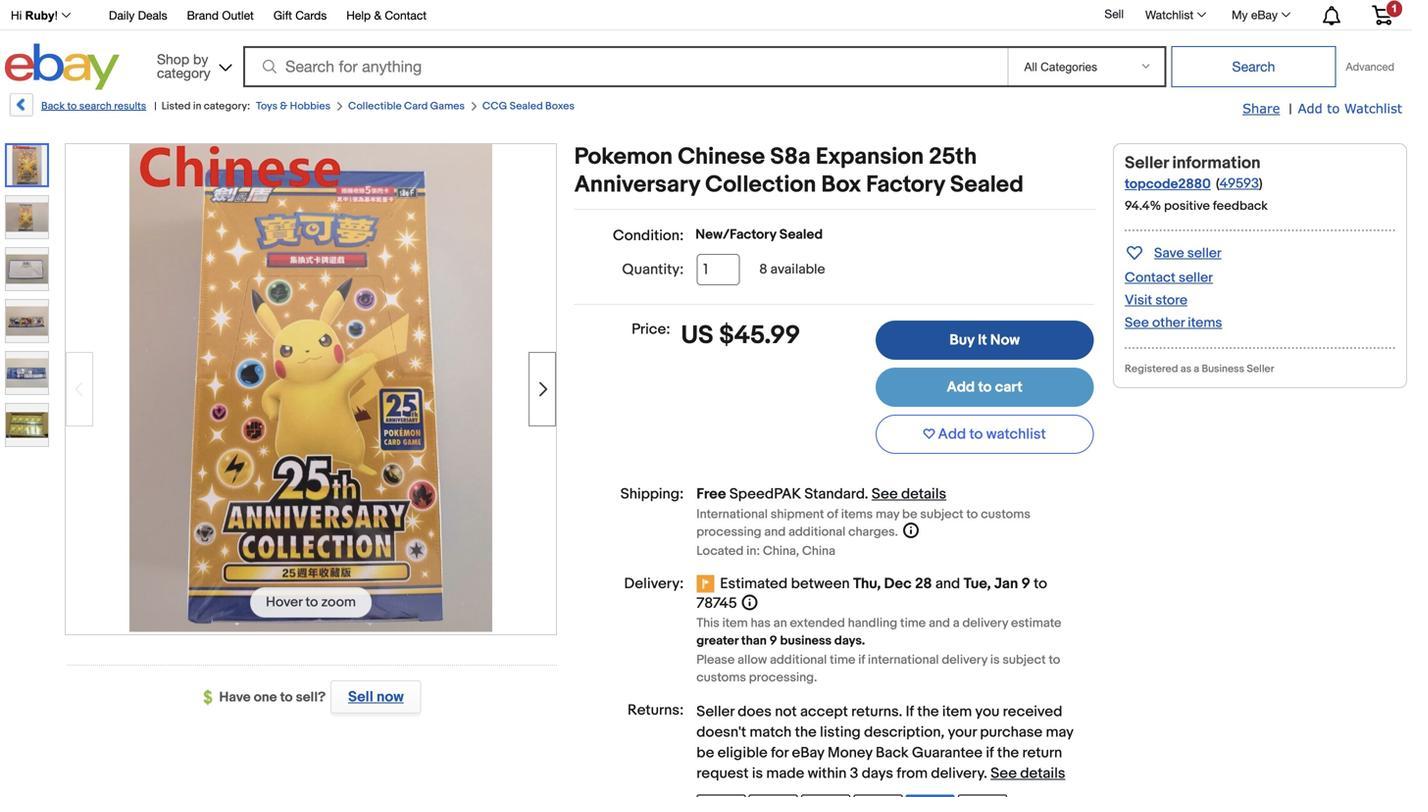 Task type: locate. For each thing, give the bounding box(es) containing it.
seller
[[1187, 245, 1222, 262], [1179, 270, 1213, 286]]

visa image
[[801, 795, 850, 797]]

seller down save seller at the top right of the page
[[1179, 270, 1213, 286]]

2 horizontal spatial see
[[1125, 315, 1149, 331]]

seller for contact
[[1179, 270, 1213, 286]]

1 horizontal spatial seller
[[1125, 153, 1169, 174]]

0 vertical spatial subject
[[920, 507, 964, 522]]

in:
[[747, 544, 760, 559]]

1 vertical spatial subject
[[1003, 653, 1046, 668]]

| left listed
[[154, 100, 157, 113]]

1 vertical spatial item
[[942, 703, 972, 721]]

business
[[780, 634, 832, 649]]

to left cart on the right top
[[978, 379, 992, 396]]

0 horizontal spatial see
[[872, 486, 898, 503]]

contact up visit store link
[[1125, 270, 1176, 286]]

. up international shipment of items may be subject to customs processing and additional charges. at the bottom
[[865, 486, 869, 503]]

seller inside seller information topcode2880 ( 49593 ) 94.4% positive feedback
[[1125, 153, 1169, 174]]

see details link
[[872, 486, 947, 503], [991, 765, 1066, 783]]

seller inside contact seller visit store see other items
[[1179, 270, 1213, 286]]

sell?
[[296, 689, 326, 706]]

seller information topcode2880 ( 49593 ) 94.4% positive feedback
[[1125, 153, 1268, 214]]

is down eligible
[[752, 765, 763, 783]]

2 vertical spatial seller
[[697, 703, 734, 721]]

additional up china
[[789, 525, 846, 540]]

account navigation
[[0, 0, 1407, 30]]

& for help
[[374, 8, 382, 22]]

contact right help
[[385, 8, 427, 22]]

0 vertical spatial is
[[990, 653, 1000, 668]]

seller up topcode2880
[[1125, 153, 1169, 174]]

picture 4 of 6 image
[[6, 300, 48, 342]]

hobbies
[[290, 100, 331, 113]]

0 horizontal spatial item
[[722, 616, 748, 631]]

delivery:
[[624, 575, 684, 593]]

hi ruby !
[[11, 9, 58, 22]]

details down return
[[1020, 765, 1066, 783]]

none submit inside shop by category banner
[[1171, 46, 1336, 87]]

to
[[67, 100, 77, 113], [1327, 101, 1340, 116], [978, 379, 992, 396], [970, 426, 983, 443], [967, 507, 978, 522], [1034, 575, 1047, 593], [1049, 653, 1061, 668], [280, 689, 293, 706]]

0 horizontal spatial be
[[697, 744, 714, 762]]

other
[[1152, 315, 1185, 331]]

contact seller link
[[1125, 270, 1213, 286]]

condition:
[[613, 227, 684, 245]]

see down visit
[[1125, 315, 1149, 331]]

topcode2880
[[1125, 176, 1211, 193]]

1 horizontal spatial sealed
[[780, 227, 823, 243]]

0 horizontal spatial customs
[[697, 670, 746, 686]]

delivery down guarantee at the bottom right of page
[[931, 765, 984, 783]]

ccg
[[482, 100, 507, 113]]

items right other
[[1188, 315, 1222, 331]]

1 horizontal spatial details
[[1020, 765, 1066, 783]]

international
[[697, 507, 768, 522]]

shop
[[157, 51, 189, 67]]

49593
[[1220, 176, 1259, 192]]

master card image
[[854, 795, 903, 797]]

see up international shipment of items may be subject to customs processing and additional charges. at the bottom
[[872, 486, 898, 503]]

0 horizontal spatial &
[[280, 100, 288, 113]]

add for add to cart
[[947, 379, 975, 396]]

add to cart link
[[876, 368, 1094, 407]]

94.4%
[[1125, 199, 1161, 214]]

the inside if the return request is made within 3 days from delivery
[[997, 744, 1019, 762]]

discover image
[[958, 795, 1007, 797]]

1 vertical spatial see
[[872, 486, 898, 503]]

1 horizontal spatial subject
[[1003, 653, 1046, 668]]

1 horizontal spatial ebay
[[1251, 8, 1278, 22]]

0 horizontal spatial time
[[830, 653, 856, 668]]

search
[[79, 100, 112, 113]]

0 horizontal spatial 9
[[770, 634, 777, 649]]

ccg sealed boxes
[[482, 100, 575, 113]]

sealed right factory
[[950, 171, 1024, 199]]

sealed for ccg sealed boxes
[[510, 100, 543, 113]]

listed
[[162, 100, 191, 113]]

sell inside "link"
[[348, 688, 373, 706]]

1 vertical spatial customs
[[697, 670, 746, 686]]

not
[[775, 703, 797, 721]]

1 vertical spatial add
[[947, 379, 975, 396]]

if inside if the return request is made within 3 days from delivery
[[986, 744, 994, 762]]

and right 28
[[935, 575, 960, 593]]

to down advanced link on the top of page
[[1327, 101, 1340, 116]]

us $45.99 main content
[[574, 143, 1096, 797]]

1 horizontal spatial customs
[[981, 507, 1031, 522]]

sealed right ccg
[[510, 100, 543, 113]]

watchlist
[[986, 426, 1046, 443]]

0 vertical spatial &
[[374, 8, 382, 22]]

0 vertical spatial 9
[[1022, 575, 1031, 593]]

add to watchlist button
[[876, 415, 1094, 454]]

subject
[[920, 507, 964, 522], [1003, 653, 1046, 668]]

sell left watchlist link in the right of the page
[[1105, 7, 1124, 21]]

.
[[865, 486, 869, 503], [984, 765, 988, 783]]

seller for information
[[1125, 153, 1169, 174]]

watchlist right 'sell' link at the top
[[1146, 8, 1194, 22]]

1 vertical spatial watchlist
[[1344, 101, 1402, 116]]

match
[[750, 724, 792, 741]]

be down 'doesn't' at the bottom
[[697, 744, 714, 762]]

charges.
[[848, 525, 898, 540]]

sell left now
[[348, 688, 373, 706]]

1 vertical spatial additional
[[770, 653, 827, 668]]

0 vertical spatial may
[[876, 507, 900, 522]]

google pay image
[[749, 795, 798, 797]]

the down accept
[[795, 724, 817, 741]]

0 vertical spatial contact
[[385, 8, 427, 22]]

new/factory sealed
[[696, 227, 823, 243]]

0 horizontal spatial a
[[953, 616, 960, 631]]

0 horizontal spatial |
[[154, 100, 157, 113]]

ebay money back guarantee
[[792, 744, 983, 762]]

0 horizontal spatial sealed
[[510, 100, 543, 113]]

0 horizontal spatial the
[[795, 724, 817, 741]]

cards
[[295, 8, 327, 22]]

back
[[41, 100, 65, 113], [876, 744, 909, 762]]

may up return
[[1046, 724, 1074, 741]]

1 vertical spatial back
[[876, 744, 909, 762]]

delivery up the you
[[942, 653, 988, 668]]

shop by category banner
[[0, 0, 1407, 95]]

sealed up available
[[780, 227, 823, 243]]

1 horizontal spatial &
[[374, 8, 382, 22]]

seller right 'save'
[[1187, 245, 1222, 262]]

1 vertical spatial seller
[[1247, 363, 1274, 376]]

1 horizontal spatial item
[[942, 703, 972, 721]]

25th
[[929, 143, 977, 171]]

to left watchlist
[[970, 426, 983, 443]]

1 vertical spatial seller
[[1179, 270, 1213, 286]]

expansion
[[816, 143, 924, 171]]

$45.99
[[719, 321, 800, 351]]

add inside button
[[938, 426, 966, 443]]

the
[[917, 703, 939, 721], [795, 724, 817, 741], [997, 744, 1019, 762]]

delivery inside if the return request is made within 3 days from delivery
[[931, 765, 984, 783]]

1 vertical spatial a
[[953, 616, 960, 631]]

0 vertical spatial ebay
[[1251, 8, 1278, 22]]

(
[[1216, 176, 1220, 192]]

9 right the jan
[[1022, 575, 1031, 593]]

please
[[697, 653, 735, 668]]

2 vertical spatial the
[[997, 744, 1019, 762]]

see inside contact seller visit store see other items
[[1125, 315, 1149, 331]]

back inside us $45.99 main content
[[876, 744, 909, 762]]

time up international at the right bottom of page
[[900, 616, 926, 631]]

1 horizontal spatial 9
[[1022, 575, 1031, 593]]

item up greater
[[722, 616, 748, 631]]

ebay up within
[[792, 744, 824, 762]]

sell for sell
[[1105, 7, 1124, 21]]

1 horizontal spatial back
[[876, 744, 909, 762]]

international
[[868, 653, 939, 668]]

sealed inside pokemon chinese s8a expansion 25th anniversary collection box factory sealed
[[950, 171, 1024, 199]]

0 vertical spatial seller
[[1187, 245, 1222, 262]]

2 horizontal spatial the
[[997, 744, 1019, 762]]

pokemon chinese s8a expansion 25th anniversary collection box factory sealed - picture 1 of 6 image
[[130, 142, 492, 632]]

seller inside "seller does not accept returns. if the item you received doesn't match the listing description, your purchase may be eligible for"
[[697, 703, 734, 721]]

seller for save
[[1187, 245, 1222, 262]]

contact seller visit store see other items
[[1125, 270, 1222, 331]]

0 vertical spatial the
[[917, 703, 939, 721]]

time down days.
[[830, 653, 856, 668]]

subject inside international shipment of items may be subject to customs processing and additional charges.
[[920, 507, 964, 522]]

0 vertical spatial sealed
[[510, 100, 543, 113]]

0 vertical spatial items
[[1188, 315, 1222, 331]]

if down days.
[[858, 653, 865, 668]]

0 horizontal spatial seller
[[697, 703, 734, 721]]

be up dec
[[902, 507, 918, 522]]

may inside international shipment of items may be subject to customs processing and additional charges.
[[876, 507, 900, 522]]

seller inside button
[[1187, 245, 1222, 262]]

standard
[[805, 486, 865, 503]]

be inside "seller does not accept returns. if the item you received doesn't match the listing description, your purchase may be eligible for"
[[697, 744, 714, 762]]

0 vertical spatial if
[[858, 653, 865, 668]]

0 horizontal spatial may
[[876, 507, 900, 522]]

1 horizontal spatial sell
[[1105, 7, 1124, 21]]

9
[[1022, 575, 1031, 593], [770, 634, 777, 649]]

item inside this item has an extended handling time and a delivery estimate greater than 9 business days. please allow additional time if international delivery is subject to customs processing.
[[722, 616, 748, 631]]

watchlist inside account navigation
[[1146, 8, 1194, 22]]

to right the jan
[[1034, 575, 1047, 593]]

1 vertical spatial be
[[697, 744, 714, 762]]

sell inside account navigation
[[1105, 7, 1124, 21]]

watchlist
[[1146, 8, 1194, 22], [1344, 101, 1402, 116]]

1 horizontal spatial .
[[984, 765, 988, 783]]

1 vertical spatial see details link
[[991, 765, 1066, 783]]

2 horizontal spatial sealed
[[950, 171, 1024, 199]]

to down estimate
[[1049, 653, 1061, 668]]

if
[[858, 653, 865, 668], [986, 744, 994, 762]]

if down the purchase
[[986, 744, 994, 762]]

&
[[374, 8, 382, 22], [280, 100, 288, 113]]

may
[[876, 507, 900, 522], [1046, 724, 1074, 741]]

contact inside contact seller visit store see other items
[[1125, 270, 1176, 286]]

2 horizontal spatial seller
[[1247, 363, 1274, 376]]

estimated
[[720, 575, 788, 593]]

0 horizontal spatial subject
[[920, 507, 964, 522]]

0 horizontal spatial is
[[752, 765, 763, 783]]

and down 28
[[929, 616, 950, 631]]

the down the purchase
[[997, 744, 1019, 762]]

see details link up charges.
[[872, 486, 947, 503]]

1 horizontal spatial be
[[902, 507, 918, 522]]

0 vertical spatial and
[[764, 525, 786, 540]]

0 vertical spatial .
[[865, 486, 869, 503]]

1 horizontal spatial watchlist
[[1344, 101, 1402, 116]]

seller
[[1125, 153, 1169, 174], [1247, 363, 1274, 376], [697, 703, 734, 721]]

ebay right 'my' at the top of page
[[1251, 8, 1278, 22]]

back left the "search"
[[41, 100, 65, 113]]

additional down 'business'
[[770, 653, 827, 668]]

is up the you
[[990, 653, 1000, 668]]

back down description,
[[876, 744, 909, 762]]

0 vertical spatial customs
[[981, 507, 1031, 522]]

| right share button
[[1289, 101, 1292, 118]]

toys & hobbies link
[[256, 100, 331, 113]]

1 vertical spatial &
[[280, 100, 288, 113]]

processing.
[[749, 670, 817, 686]]

1 vertical spatial 9
[[770, 634, 777, 649]]

. up discover image
[[984, 765, 988, 783]]

now
[[377, 688, 404, 706]]

& inside help & contact link
[[374, 8, 382, 22]]

watchlist inside share | add to watchlist
[[1344, 101, 1402, 116]]

free
[[697, 486, 726, 503]]

items inside international shipment of items may be subject to customs processing and additional charges.
[[841, 507, 873, 522]]

results
[[114, 100, 146, 113]]

box
[[821, 171, 861, 199]]

| inside share | add to watchlist
[[1289, 101, 1292, 118]]

add down buy
[[947, 379, 975, 396]]

2 vertical spatial see
[[991, 765, 1017, 783]]

accept
[[800, 703, 848, 721]]

item up your
[[942, 703, 972, 721]]

delivery down tue,
[[963, 616, 1008, 631]]

contact inside account navigation
[[385, 8, 427, 22]]

1 horizontal spatial a
[[1194, 363, 1200, 376]]

0 horizontal spatial back
[[41, 100, 65, 113]]

& right help
[[374, 8, 382, 22]]

subject down estimate
[[1003, 653, 1046, 668]]

money
[[828, 744, 873, 762]]

shop by category button
[[148, 44, 236, 86]]

additional
[[789, 525, 846, 540], [770, 653, 827, 668]]

1 horizontal spatial items
[[1188, 315, 1222, 331]]

see details link down return
[[991, 765, 1066, 783]]

to left the "search"
[[67, 100, 77, 113]]

see up discover image
[[991, 765, 1017, 783]]

0 vertical spatial watchlist
[[1146, 8, 1194, 22]]

add right share
[[1298, 101, 1323, 116]]

& for toys
[[280, 100, 288, 113]]

1 vertical spatial sealed
[[950, 171, 1024, 199]]

9 down the an at the right
[[770, 634, 777, 649]]

picture 6 of 6 image
[[6, 404, 48, 446]]

deals
[[138, 8, 167, 22]]

1 horizontal spatial may
[[1046, 724, 1074, 741]]

may inside "seller does not accept returns. if the item you received doesn't match the listing description, your purchase may be eligible for"
[[1046, 724, 1074, 741]]

1 vertical spatial sell
[[348, 688, 373, 706]]

1 horizontal spatial the
[[917, 703, 939, 721]]

. see details
[[984, 765, 1066, 783]]

purchase
[[980, 724, 1043, 741]]

my
[[1232, 8, 1248, 22]]

2 vertical spatial add
[[938, 426, 966, 443]]

now
[[990, 331, 1020, 349]]

1 horizontal spatial is
[[990, 653, 1000, 668]]

customs up the jan
[[981, 507, 1031, 522]]

0 horizontal spatial contact
[[385, 8, 427, 22]]

0 vertical spatial a
[[1194, 363, 1200, 376]]

delivery alert flag image
[[697, 575, 720, 595]]

subject up 28
[[920, 507, 964, 522]]

see other items link
[[1125, 315, 1222, 331]]

1 vertical spatial is
[[752, 765, 763, 783]]

seller right business
[[1247, 363, 1274, 376]]

and inside estimated between thu, dec 28 and tue, jan 9 to 78745
[[935, 575, 960, 593]]

it
[[978, 331, 987, 349]]

1 vertical spatial details
[[1020, 765, 1066, 783]]

None submit
[[1171, 46, 1336, 87]]

customs down "please"
[[697, 670, 746, 686]]

and up china, on the bottom of the page
[[764, 525, 786, 540]]

may up charges.
[[876, 507, 900, 522]]

& right toys
[[280, 100, 288, 113]]

to up tue,
[[967, 507, 978, 522]]

2 vertical spatial delivery
[[931, 765, 984, 783]]

details
[[901, 486, 947, 503], [1020, 765, 1066, 783]]

back to search results
[[41, 100, 146, 113]]

additional inside this item has an extended handling time and a delivery estimate greater than 9 business days. please allow additional time if international delivery is subject to customs processing.
[[770, 653, 827, 668]]

items inside contact seller visit store see other items
[[1188, 315, 1222, 331]]

0 vertical spatial seller
[[1125, 153, 1169, 174]]

sell now link
[[326, 681, 421, 714]]

3
[[850, 765, 859, 783]]

1 vertical spatial time
[[830, 653, 856, 668]]

1 horizontal spatial if
[[986, 744, 994, 762]]

0 vertical spatial delivery
[[963, 616, 1008, 631]]

items up charges.
[[841, 507, 873, 522]]

sell for sell now
[[348, 688, 373, 706]]

1 vertical spatial if
[[986, 744, 994, 762]]

back to search results link
[[8, 93, 146, 124]]

as
[[1181, 363, 1192, 376]]

details up international shipment of items may be subject to customs processing and additional charges. at the bottom
[[901, 486, 947, 503]]

0 vertical spatial see details link
[[872, 486, 947, 503]]

0 horizontal spatial details
[[901, 486, 947, 503]]

1 vertical spatial items
[[841, 507, 873, 522]]

|
[[154, 100, 157, 113], [1289, 101, 1292, 118]]

add down add to cart link
[[938, 426, 966, 443]]

located
[[697, 544, 744, 559]]

1 vertical spatial delivery
[[942, 653, 988, 668]]

paypal image
[[697, 795, 746, 797]]

28
[[915, 575, 932, 593]]

be
[[902, 507, 918, 522], [697, 744, 714, 762]]

seller up 'doesn't' at the bottom
[[697, 703, 734, 721]]

watchlist down advanced
[[1344, 101, 1402, 116]]

the right if
[[917, 703, 939, 721]]

0 horizontal spatial see details link
[[872, 486, 947, 503]]

2 vertical spatial sealed
[[780, 227, 823, 243]]

0 horizontal spatial ebay
[[792, 744, 824, 762]]

1 horizontal spatial |
[[1289, 101, 1292, 118]]

1 horizontal spatial contact
[[1125, 270, 1176, 286]]

2 vertical spatial and
[[929, 616, 950, 631]]



Task type: vqa. For each thing, say whether or not it's contained in the screenshot.
THE SEE
yes



Task type: describe. For each thing, give the bounding box(es) containing it.
see for see other items
[[1125, 315, 1149, 331]]

1
[[1392, 2, 1398, 14]]

cart
[[995, 379, 1023, 396]]

returns:
[[628, 702, 684, 719]]

save seller
[[1154, 245, 1222, 262]]

request
[[697, 765, 749, 783]]

be inside international shipment of items may be subject to customs processing and additional charges.
[[902, 507, 918, 522]]

picture 2 of 6 image
[[6, 196, 48, 238]]

information
[[1173, 153, 1261, 174]]

from
[[897, 765, 928, 783]]

8 available
[[759, 261, 825, 278]]

to inside international shipment of items may be subject to customs processing and additional charges.
[[967, 507, 978, 522]]

to right one
[[280, 689, 293, 706]]

picture 5 of 6 image
[[6, 352, 48, 394]]

chinese
[[678, 143, 765, 171]]

picture 1 of 6 image
[[7, 145, 47, 185]]

1 horizontal spatial see details link
[[991, 765, 1066, 783]]

days.
[[835, 634, 865, 649]]

brand outlet
[[187, 8, 254, 22]]

1 vertical spatial .
[[984, 765, 988, 783]]

add for add to watchlist
[[938, 426, 966, 443]]

share | add to watchlist
[[1243, 101, 1402, 118]]

price:
[[632, 321, 670, 338]]

buy it now
[[950, 331, 1020, 349]]

!
[[55, 9, 58, 22]]

you
[[975, 703, 1000, 721]]

extended
[[790, 616, 845, 631]]

brand
[[187, 8, 219, 22]]

subject inside this item has an extended handling time and a delivery estimate greater than 9 business days. please allow additional time if international delivery is subject to customs processing.
[[1003, 653, 1046, 668]]

games
[[430, 100, 465, 113]]

available
[[771, 261, 825, 278]]

collection
[[705, 171, 816, 199]]

help & contact link
[[346, 5, 427, 27]]

and inside this item has an extended handling time and a delivery estimate greater than 9 business days. please allow additional time if international delivery is subject to customs processing.
[[929, 616, 950, 631]]

processing
[[697, 525, 762, 540]]

daily deals link
[[109, 5, 167, 27]]

outlet
[[222, 8, 254, 22]]

a inside this item has an extended handling time and a delivery estimate greater than 9 business days. please allow additional time if international delivery is subject to customs processing.
[[953, 616, 960, 631]]

gift cards link
[[273, 5, 327, 27]]

speedpak
[[730, 486, 801, 503]]

than
[[741, 634, 767, 649]]

to inside this item has an extended handling time and a delivery estimate greater than 9 business days. please allow additional time if international delivery is subject to customs processing.
[[1049, 653, 1061, 668]]

buy it now link
[[876, 321, 1094, 360]]

american express image
[[906, 795, 955, 797]]

doesn't
[[697, 724, 746, 741]]

one
[[254, 689, 277, 706]]

feedback
[[1213, 199, 1268, 214]]

quantity:
[[622, 261, 684, 279]]

us $45.99
[[681, 321, 800, 351]]

9 inside estimated between thu, dec 28 and tue, jan 9 to 78745
[[1022, 575, 1031, 593]]

gift
[[273, 8, 292, 22]]

anniversary
[[574, 171, 700, 199]]

add inside share | add to watchlist
[[1298, 101, 1323, 116]]

advanced
[[1346, 60, 1395, 73]]

add to watchlist
[[938, 426, 1046, 443]]

Quantity: text field
[[697, 254, 740, 285]]

to inside button
[[970, 426, 983, 443]]

brand outlet link
[[187, 5, 254, 27]]

sell link
[[1096, 7, 1133, 21]]

card
[[404, 100, 428, 113]]

add to cart
[[947, 379, 1023, 396]]

in
[[193, 100, 201, 113]]

this item has an extended handling time and a delivery estimate greater than 9 business days. please allow additional time if international delivery is subject to customs processing.
[[697, 616, 1062, 686]]

see for see details
[[872, 486, 898, 503]]

seller does not accept returns. if the item you received doesn't match the listing description, your purchase may be eligible for
[[697, 703, 1074, 762]]

item inside "seller does not accept returns. if the item you received doesn't match the listing description, your purchase may be eligible for"
[[942, 703, 972, 721]]

| listed in category:
[[154, 100, 250, 113]]

tue,
[[964, 575, 991, 593]]

thu,
[[853, 575, 881, 593]]

toys
[[256, 100, 278, 113]]

and inside international shipment of items may be subject to customs processing and additional charges.
[[764, 525, 786, 540]]

is inside if the return request is made within 3 days from delivery
[[752, 765, 763, 783]]

pokemon
[[574, 143, 673, 171]]

ebay inside us $45.99 main content
[[792, 744, 824, 762]]

share
[[1243, 101, 1280, 116]]

shipping:
[[621, 486, 684, 503]]

78745
[[697, 595, 737, 613]]

to inside estimated between thu, dec 28 and tue, jan 9 to 78745
[[1034, 575, 1047, 593]]

additional inside international shipment of items may be subject to customs processing and additional charges.
[[789, 525, 846, 540]]

dollar sign image
[[204, 690, 219, 706]]

daily
[[109, 8, 135, 22]]

new/factory
[[696, 227, 776, 243]]

add to watchlist link
[[1298, 100, 1402, 118]]

within
[[808, 765, 847, 783]]

free speedpak standard . see details
[[697, 486, 947, 503]]

0 horizontal spatial .
[[865, 486, 869, 503]]

if inside this item has an extended handling time and a delivery estimate greater than 9 business days. please allow additional time if international delivery is subject to customs processing.
[[858, 653, 865, 668]]

my ebay
[[1232, 8, 1278, 22]]

help
[[346, 8, 371, 22]]

have
[[219, 689, 251, 706]]

business
[[1202, 363, 1245, 376]]

0 vertical spatial details
[[901, 486, 947, 503]]

sealed for new/factory sealed
[[780, 227, 823, 243]]

49593 link
[[1220, 176, 1259, 192]]

customs inside international shipment of items may be subject to customs processing and additional charges.
[[981, 507, 1031, 522]]

if the return request is made within 3 days from delivery
[[697, 744, 1062, 783]]

days
[[862, 765, 893, 783]]

seller for does
[[697, 703, 734, 721]]

is inside this item has an extended handling time and a delivery estimate greater than 9 business days. please allow additional time if international delivery is subject to customs processing.
[[990, 653, 1000, 668]]

picture 3 of 6 image
[[6, 248, 48, 290]]

listing
[[820, 724, 861, 741]]

gift cards
[[273, 8, 327, 22]]

8
[[759, 261, 768, 278]]

Search for anything text field
[[246, 48, 1004, 85]]

1 horizontal spatial time
[[900, 616, 926, 631]]

customs inside this item has an extended handling time and a delivery estimate greater than 9 business days. please allow additional time if international delivery is subject to customs processing.
[[697, 670, 746, 686]]

international shipment of items may be subject to customs processing and additional charges.
[[697, 507, 1031, 540]]

factory
[[866, 171, 945, 199]]

ebay inside "link"
[[1251, 8, 1278, 22]]

this
[[697, 616, 720, 631]]

registered
[[1125, 363, 1178, 376]]

visit store link
[[1125, 292, 1188, 309]]

has
[[751, 616, 771, 631]]

9 inside this item has an extended handling time and a delivery estimate greater than 9 business days. please allow additional time if international delivery is subject to customs processing.
[[770, 634, 777, 649]]

china
[[802, 544, 836, 559]]

buy
[[950, 331, 975, 349]]

to inside share | add to watchlist
[[1327, 101, 1340, 116]]



